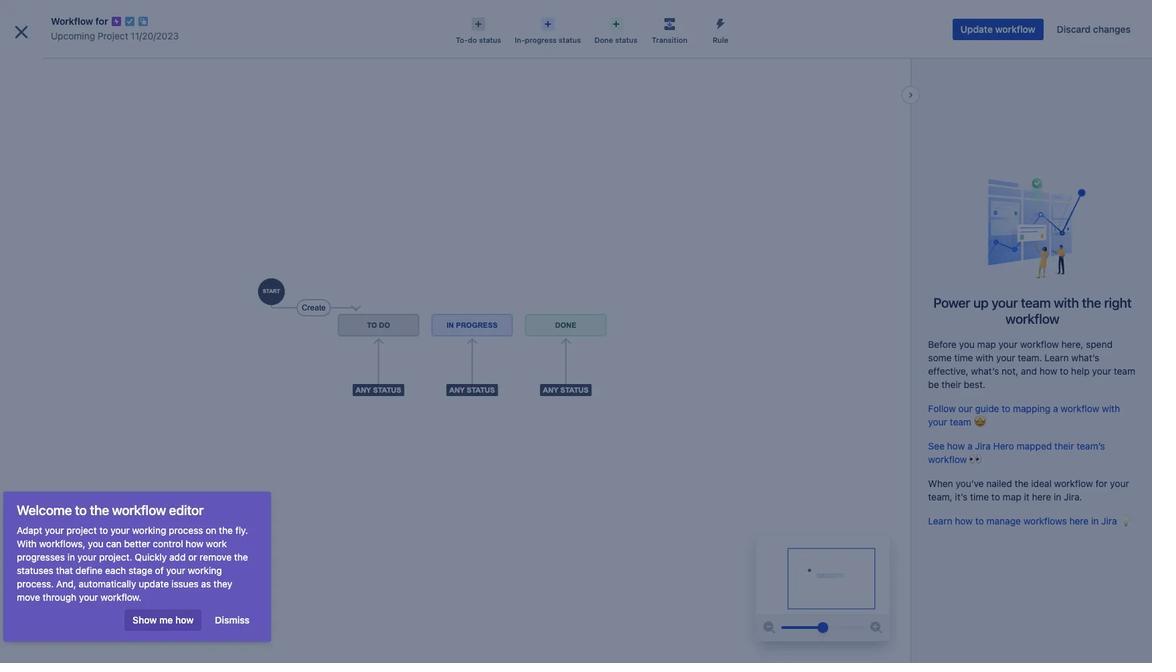 Task type: vqa. For each thing, say whether or not it's contained in the screenshot.
the left the what's
yes



Task type: describe. For each thing, give the bounding box(es) containing it.
learn more button
[[58, 634, 102, 645]]

how inside welcome to the workflow editor adapt your project to your working process on the fly. with workflows, you can better control how work progresses in your project. quickly add or remove the statuses that define each stage of your working process. and, automatically update issues as they move through your workflow.
[[186, 538, 203, 550]]

they
[[214, 578, 232, 590]]

on
[[206, 525, 216, 536]]

workflow.
[[101, 592, 141, 603]]

process
[[169, 525, 203, 536]]

with inside follow our guide to mapping a workflow with your team
[[1103, 403, 1121, 414]]

not,
[[1002, 365, 1019, 377]]

🤩
[[974, 416, 986, 428]]

learn inside before you map your workflow here, spend some time with your team. learn what's effective, what's not, and how to help your team be their best.
[[1045, 352, 1069, 363]]

to inside the when you've nailed the ideal workflow for your team, it's time to map it here in jira.
[[992, 491, 1001, 503]]

upcoming project 11/20/2023 link
[[51, 28, 179, 44]]

each
[[105, 565, 126, 576]]

their inside before you map your workflow here, spend some time with your team. learn what's effective, what's not, and how to help your team be their best.
[[942, 379, 962, 390]]

the up can
[[90, 503, 109, 518]]

how inside "see how a jira hero mapped their team's workflow"
[[948, 440, 965, 452]]

better
[[124, 538, 150, 550]]

see
[[929, 440, 945, 452]]

workflows,
[[39, 538, 85, 550]]

1 vertical spatial project
[[118, 616, 144, 626]]

fly.
[[235, 525, 248, 536]]

status for in-progress status
[[559, 35, 581, 44]]

some
[[929, 352, 952, 363]]

with inside power up your team with the right workflow
[[1054, 295, 1080, 310]]

project inside power up your team with the right workflow dialog
[[98, 30, 128, 42]]

when you've nailed the ideal workflow for your team, it's time to map it here in jira.
[[929, 478, 1130, 503]]

help
[[1072, 365, 1090, 377]]

to-do status button
[[449, 13, 508, 46]]

workflows
[[1024, 515, 1067, 527]]

time inside the when you've nailed the ideal workflow for your team, it's time to map it here in jira.
[[971, 491, 989, 503]]

done status
[[595, 35, 638, 44]]

define
[[76, 565, 103, 576]]

you inside welcome to the workflow editor adapt your project to your working process on the fly. with workflows, you can better control how work progresses in your project. quickly add or remove the statuses that define each stage of your working process. and, automatically update issues as they move through your workflow.
[[88, 538, 104, 550]]

statuses
[[17, 565, 53, 576]]

0 horizontal spatial what's
[[972, 365, 1000, 377]]

managed
[[81, 616, 116, 626]]

follow
[[929, 403, 956, 414]]

move
[[17, 592, 40, 603]]

how inside button
[[175, 614, 194, 626]]

team-
[[58, 616, 81, 626]]

1 vertical spatial 11/20/2023
[[123, 58, 173, 70]]

dismiss button
[[207, 610, 258, 631]]

update
[[961, 23, 993, 35]]

update workflow button
[[953, 19, 1044, 40]]

to up can
[[99, 525, 108, 536]]

upcoming project 11/20/2023 inside power up your team with the right workflow dialog
[[51, 30, 179, 42]]

that
[[56, 565, 73, 576]]

1 vertical spatial upcoming
[[40, 58, 86, 70]]

mapping
[[1013, 403, 1051, 414]]

through
[[43, 592, 77, 603]]

to inside follow our guide to mapping a workflow with your team
[[1002, 403, 1011, 414]]

show me how button
[[125, 610, 202, 631]]

team's
[[1077, 440, 1106, 452]]

workflow inside before you map your workflow here, spend some time with your team. learn what's effective, what's not, and how to help your team be their best.
[[1021, 339, 1059, 350]]

workflow inside follow our guide to mapping a workflow with your team
[[1061, 403, 1100, 414]]

progress
[[525, 35, 557, 44]]

the right remove
[[234, 552, 248, 563]]

zoom out image
[[762, 620, 778, 636]]

transition
[[652, 35, 688, 44]]

discard changes button
[[1049, 19, 1139, 40]]

here inside the when you've nailed the ideal workflow for your team, it's time to map it here in jira.
[[1032, 491, 1052, 503]]

how inside before you map your workflow here, spend some time with your team. learn what's effective, what's not, and how to help your team be their best.
[[1040, 365, 1058, 377]]

1 horizontal spatial jira
[[1102, 515, 1118, 527]]

to inside before you map your workflow here, spend some time with your team. learn what's effective, what's not, and how to help your team be their best.
[[1060, 365, 1069, 377]]

11/20/2023 inside power up your team with the right workflow dialog
[[131, 30, 179, 42]]

welcome
[[17, 503, 72, 518]]

to-
[[456, 35, 468, 44]]

jira inside "see how a jira hero mapped their team's workflow"
[[976, 440, 991, 452]]

workflow
[[51, 15, 93, 27]]

team,
[[929, 491, 953, 503]]

primary element
[[8, 0, 898, 37]]

to-do status
[[456, 35, 502, 44]]

spend
[[1086, 339, 1113, 350]]

transition button
[[645, 13, 695, 46]]

learn for learn more
[[58, 634, 80, 644]]

to left manage on the right of the page
[[976, 515, 984, 527]]

map inside the when you've nailed the ideal workflow for your team, it's time to map it here in jira.
[[1003, 491, 1022, 503]]

here,
[[1062, 339, 1084, 350]]

Zoom level range field
[[782, 614, 865, 641]]

you're in the workflow viewfinder, use the arrow keys to move it element
[[757, 534, 890, 614]]

as
[[201, 578, 211, 590]]

effective,
[[929, 365, 969, 377]]

close workflow editor image
[[11, 21, 32, 43]]

work
[[206, 538, 227, 550]]

0 vertical spatial for
[[95, 15, 108, 27]]

or
[[188, 552, 197, 563]]

time inside before you map your workflow here, spend some time with your team. learn what's effective, what's not, and how to help your team be their best.
[[955, 352, 974, 363]]

more
[[82, 634, 102, 644]]

right
[[1105, 295, 1132, 310]]

update
[[139, 578, 169, 590]]

remove
[[200, 552, 232, 563]]

1 vertical spatial working
[[188, 565, 222, 576]]

changes
[[1094, 23, 1131, 35]]

do
[[468, 35, 477, 44]]

stage
[[129, 565, 153, 576]]

welcome to the workflow editor adapt your project to your working process on the fly. with workflows, you can better control how work progresses in your project. quickly add or remove the statuses that define each stage of your working process. and, automatically update issues as they move through your workflow.
[[17, 503, 248, 603]]

Search field
[[898, 8, 1032, 29]]

status for to-do status
[[479, 35, 502, 44]]

rule
[[713, 35, 729, 44]]

power up your team with the right workflow dialog
[[0, 0, 1153, 663]]

in-progress status
[[515, 35, 581, 44]]



Task type: locate. For each thing, give the bounding box(es) containing it.
update workflow
[[961, 23, 1036, 35]]

workflow inside power up your team with the right workflow
[[1006, 311, 1060, 327]]

2 horizontal spatial a
[[1054, 403, 1059, 414]]

working up better
[[132, 525, 166, 536]]

status right the progress
[[559, 35, 581, 44]]

map left it
[[1003, 491, 1022, 503]]

how right "see"
[[948, 440, 965, 452]]

how
[[1040, 365, 1058, 377], [948, 440, 965, 452], [955, 515, 973, 527], [186, 538, 203, 550], [175, 614, 194, 626]]

and,
[[56, 578, 76, 590]]

team down our
[[950, 416, 972, 428]]

banner
[[0, 0, 1153, 37]]

upcoming inside power up your team with the right workflow dialog
[[51, 30, 95, 42]]

can
[[106, 538, 122, 550]]

you've
[[956, 478, 984, 489]]

0 vertical spatial team
[[1021, 295, 1051, 310]]

workflow inside button
[[996, 23, 1036, 35]]

mapped
[[1017, 440, 1052, 452]]

when
[[929, 478, 954, 489]]

map down up
[[978, 339, 996, 350]]

how right and
[[1040, 365, 1058, 377]]

3 status from the left
[[615, 35, 638, 44]]

what's up help
[[1072, 352, 1100, 363]]

a for mapped
[[968, 440, 973, 452]]

1 horizontal spatial status
[[559, 35, 581, 44]]

the up it
[[1015, 478, 1029, 489]]

quickly
[[135, 552, 167, 563]]

team inside before you map your workflow here, spend some time with your team. learn what's effective, what's not, and how to help your team be their best.
[[1114, 365, 1136, 377]]

upcoming
[[51, 30, 95, 42], [40, 58, 86, 70]]

1 horizontal spatial team
[[1021, 295, 1051, 310]]

1 horizontal spatial project
[[118, 616, 144, 626]]

2 vertical spatial team
[[950, 416, 972, 428]]

how down it's on the right bottom of the page
[[955, 515, 973, 527]]

1 vertical spatial project
[[88, 58, 120, 70]]

2 status from the left
[[559, 35, 581, 44]]

learn down here,
[[1045, 352, 1069, 363]]

0 horizontal spatial team
[[950, 416, 972, 428]]

0 horizontal spatial for
[[95, 15, 108, 27]]

0 horizontal spatial status
[[479, 35, 502, 44]]

status right do on the left top of the page
[[479, 35, 502, 44]]

to
[[1060, 365, 1069, 377], [1002, 403, 1011, 414], [992, 491, 1001, 503], [75, 503, 87, 518], [976, 515, 984, 527], [99, 525, 108, 536]]

in-
[[515, 35, 525, 44]]

here
[[1032, 491, 1052, 503], [1070, 515, 1089, 527]]

jira.
[[1064, 491, 1083, 503]]

jira image
[[35, 10, 69, 26], [35, 10, 69, 26]]

of
[[155, 565, 164, 576]]

be
[[929, 379, 940, 390]]

1 vertical spatial time
[[971, 491, 989, 503]]

team right up
[[1021, 295, 1051, 310]]

project.
[[99, 552, 132, 563]]

dismiss
[[215, 614, 250, 626]]

with
[[17, 538, 37, 550]]

you left can
[[88, 538, 104, 550]]

1 horizontal spatial what's
[[1072, 352, 1100, 363]]

best.
[[964, 379, 986, 390]]

and
[[1021, 365, 1038, 377]]

0 vertical spatial learn
[[1045, 352, 1069, 363]]

a inside "see how a jira hero mapped their team's workflow"
[[968, 440, 973, 452]]

0 vertical spatial project
[[66, 525, 97, 536]]

team inside follow our guide to mapping a workflow with your team
[[950, 416, 972, 428]]

automatically
[[79, 578, 136, 590]]

with up team's
[[1103, 403, 1121, 414]]

2 vertical spatial with
[[1103, 403, 1121, 414]]

discard changes
[[1057, 23, 1131, 35]]

what's
[[1072, 352, 1100, 363], [972, 365, 1000, 377]]

in left 💡
[[1092, 515, 1099, 527]]

the inside the when you've nailed the ideal workflow for your team, it's time to map it here in jira.
[[1015, 478, 1029, 489]]

1 horizontal spatial their
[[1055, 440, 1075, 452]]

jira left 💡
[[1102, 515, 1118, 527]]

power up your team with the right workflow
[[934, 295, 1132, 327]]

to left help
[[1060, 365, 1069, 377]]

working up as on the bottom left
[[188, 565, 222, 576]]

what's up best.
[[972, 365, 1000, 377]]

0 horizontal spatial here
[[1032, 491, 1052, 503]]

your inside the when you've nailed the ideal workflow for your team, it's time to map it here in jira.
[[1111, 478, 1130, 489]]

for down team's
[[1096, 478, 1108, 489]]

done
[[595, 35, 613, 44]]

1 horizontal spatial working
[[188, 565, 222, 576]]

a for project
[[51, 616, 56, 626]]

the right on
[[219, 525, 233, 536]]

in left jira.
[[1054, 491, 1062, 503]]

progresses
[[17, 552, 65, 563]]

2 horizontal spatial learn
[[1045, 352, 1069, 363]]

0 vertical spatial upcoming project 11/20/2023
[[51, 30, 179, 42]]

1 horizontal spatial a
[[968, 440, 973, 452]]

a
[[1054, 403, 1059, 414], [968, 440, 973, 452], [51, 616, 56, 626]]

before you map your workflow here, spend some time with your team. learn what's effective, what's not, and how to help your team be their best.
[[929, 339, 1136, 390]]

their down effective,
[[942, 379, 962, 390]]

project inside welcome to the workflow editor adapt your project to your working process on the fly. with workflows, you can better control how work progresses in your project. quickly add or remove the statuses that define each stage of your working process. and, automatically update issues as they move through your workflow.
[[66, 525, 97, 536]]

it's
[[955, 491, 968, 503]]

before
[[929, 339, 957, 350]]

rule button
[[695, 13, 746, 46]]

2 vertical spatial a
[[51, 616, 56, 626]]

their inside "see how a jira hero mapped their team's workflow"
[[1055, 440, 1075, 452]]

a up '👀'
[[968, 440, 973, 452]]

1 vertical spatial you
[[88, 538, 104, 550]]

1 vertical spatial a
[[968, 440, 973, 452]]

you're in a team-managed project
[[16, 616, 144, 626]]

2 horizontal spatial with
[[1103, 403, 1121, 414]]

learn inside learn more button
[[58, 634, 80, 644]]

you're
[[16, 616, 40, 626]]

workflow inside the when you've nailed the ideal workflow for your team, it's time to map it here in jira.
[[1055, 478, 1094, 489]]

a left team-
[[51, 616, 56, 626]]

💡
[[1120, 515, 1132, 527]]

with inside before you map your workflow here, spend some time with your team. learn what's effective, what's not, and how to help your team be their best.
[[976, 352, 994, 363]]

👀
[[970, 454, 982, 465]]

you right "before"
[[960, 339, 975, 350]]

2 vertical spatial learn
[[58, 634, 80, 644]]

upcoming project 11/20/2023 down workflow for
[[51, 30, 179, 42]]

zoom in image
[[869, 620, 885, 636]]

0 horizontal spatial jira
[[976, 440, 991, 452]]

how right the me
[[175, 614, 194, 626]]

0 vertical spatial working
[[132, 525, 166, 536]]

map inside before you map your workflow here, spend some time with your team. learn what's effective, what's not, and how to help your team be their best.
[[978, 339, 996, 350]]

guide
[[976, 403, 1000, 414]]

0 vertical spatial time
[[955, 352, 974, 363]]

their left team's
[[1055, 440, 1075, 452]]

1 horizontal spatial here
[[1070, 515, 1089, 527]]

learn down team,
[[929, 515, 953, 527]]

1 vertical spatial learn
[[929, 515, 953, 527]]

project down upcoming project 11/20/2023 link
[[88, 58, 120, 70]]

here down jira.
[[1070, 515, 1089, 527]]

1 horizontal spatial you
[[960, 339, 975, 350]]

0 vertical spatial jira
[[976, 440, 991, 452]]

workflow inside "see how a jira hero mapped their team's workflow"
[[929, 454, 967, 465]]

1 horizontal spatial with
[[1054, 295, 1080, 310]]

jira
[[976, 440, 991, 452], [1102, 515, 1118, 527]]

the left the right
[[1083, 295, 1102, 310]]

control
[[153, 538, 183, 550]]

0 vertical spatial a
[[1054, 403, 1059, 414]]

2 horizontal spatial status
[[615, 35, 638, 44]]

0 horizontal spatial a
[[51, 616, 56, 626]]

done status button
[[588, 13, 645, 46]]

1 horizontal spatial for
[[1096, 478, 1108, 489]]

team inside power up your team with the right workflow
[[1021, 295, 1051, 310]]

adapt
[[17, 525, 42, 536]]

1 vertical spatial upcoming project 11/20/2023
[[40, 58, 173, 70]]

ideal
[[1032, 478, 1052, 489]]

1 vertical spatial map
[[1003, 491, 1022, 503]]

0 horizontal spatial you
[[88, 538, 104, 550]]

1 vertical spatial here
[[1070, 515, 1089, 527]]

2 horizontal spatial team
[[1114, 365, 1136, 377]]

to right "guide"
[[1002, 403, 1011, 414]]

project down workflow for
[[98, 30, 128, 42]]

status
[[479, 35, 502, 44], [559, 35, 581, 44], [615, 35, 638, 44]]

discard
[[1057, 23, 1091, 35]]

0 horizontal spatial their
[[942, 379, 962, 390]]

0 horizontal spatial with
[[976, 352, 994, 363]]

0 vertical spatial what's
[[1072, 352, 1100, 363]]

workflow
[[996, 23, 1036, 35], [1006, 311, 1060, 327], [1021, 339, 1059, 350], [1061, 403, 1100, 414], [929, 454, 967, 465], [1055, 478, 1094, 489], [112, 503, 166, 518]]

11/20/2023
[[131, 30, 179, 42], [123, 58, 173, 70]]

learn for learn how to manage workflows here in jira 💡
[[929, 515, 953, 527]]

with
[[1054, 295, 1080, 310], [976, 352, 994, 363], [1103, 403, 1121, 414]]

1 horizontal spatial learn
[[929, 515, 953, 527]]

workflow for
[[51, 15, 108, 27]]

show
[[133, 614, 157, 626]]

0 vertical spatial map
[[978, 339, 996, 350]]

upcoming project 11/20/2023
[[51, 30, 179, 42], [40, 58, 173, 70]]

in inside welcome to the workflow editor adapt your project to your working process on the fly. with workflows, you can better control how work progresses in your project. quickly add or remove the statuses that define each stage of your working process. and, automatically update issues as they move through your workflow.
[[67, 552, 75, 563]]

you
[[960, 339, 975, 350], [88, 538, 104, 550]]

learn down team-
[[58, 634, 80, 644]]

power
[[934, 295, 971, 310]]

0 vertical spatial 11/20/2023
[[131, 30, 179, 42]]

project up workflows,
[[66, 525, 97, 536]]

a right mapping on the bottom right of page
[[1054, 403, 1059, 414]]

0 vertical spatial with
[[1054, 295, 1080, 310]]

their
[[942, 379, 962, 390], [1055, 440, 1075, 452]]

time up effective,
[[955, 352, 974, 363]]

to right welcome
[[75, 503, 87, 518]]

in-progress status button
[[508, 13, 588, 46]]

the inside power up your team with the right workflow
[[1083, 295, 1102, 310]]

0 horizontal spatial learn
[[58, 634, 80, 644]]

time down you've in the bottom of the page
[[971, 491, 989, 503]]

project
[[66, 525, 97, 536], [118, 616, 144, 626]]

time
[[955, 352, 974, 363], [971, 491, 989, 503]]

your inside power up your team with the right workflow
[[992, 295, 1018, 310]]

to down nailed
[[992, 491, 1001, 503]]

in up that
[[67, 552, 75, 563]]

0 vertical spatial project
[[98, 30, 128, 42]]

1 vertical spatial their
[[1055, 440, 1075, 452]]

0 horizontal spatial working
[[132, 525, 166, 536]]

your inside follow our guide to mapping a workflow with your team
[[929, 416, 948, 428]]

upcoming project 11/20/2023 down upcoming project 11/20/2023 link
[[40, 58, 173, 70]]

0 vertical spatial their
[[942, 379, 962, 390]]

0 vertical spatial you
[[960, 339, 975, 350]]

with up here,
[[1054, 295, 1080, 310]]

hero
[[994, 440, 1015, 452]]

issues
[[171, 578, 199, 590]]

a inside follow our guide to mapping a workflow with your team
[[1054, 403, 1059, 414]]

1 status from the left
[[479, 35, 502, 44]]

here down ideal
[[1032, 491, 1052, 503]]

project
[[98, 30, 128, 42], [88, 58, 120, 70]]

1 vertical spatial for
[[1096, 478, 1108, 489]]

workflow inside welcome to the workflow editor adapt your project to your working process on the fly. with workflows, you can better control how work progresses in your project. quickly add or remove the statuses that define each stage of your working process. and, automatically update issues as they move through your workflow.
[[112, 503, 166, 518]]

0 horizontal spatial project
[[66, 525, 97, 536]]

1 vertical spatial what's
[[972, 365, 1000, 377]]

in right you're
[[42, 616, 49, 626]]

learn how to manage workflows here in jira 💡
[[929, 515, 1132, 527]]

1 vertical spatial team
[[1114, 365, 1136, 377]]

0 horizontal spatial map
[[978, 339, 996, 350]]

jira up '👀'
[[976, 440, 991, 452]]

project down workflow.
[[118, 616, 144, 626]]

me
[[159, 614, 173, 626]]

status right done
[[615, 35, 638, 44]]

with up best.
[[976, 352, 994, 363]]

for inside the when you've nailed the ideal workflow for your team, it's time to map it here in jira.
[[1096, 478, 1108, 489]]

0 vertical spatial upcoming
[[51, 30, 95, 42]]

1 horizontal spatial map
[[1003, 491, 1022, 503]]

team right help
[[1114, 365, 1136, 377]]

manage
[[987, 515, 1021, 527]]

group
[[5, 245, 155, 317], [5, 245, 155, 281], [5, 281, 155, 317]]

add
[[169, 552, 186, 563]]

for up upcoming project 11/20/2023 link
[[95, 15, 108, 27]]

0 vertical spatial here
[[1032, 491, 1052, 503]]

learn more
[[58, 634, 102, 644]]

in inside the when you've nailed the ideal workflow for your team, it's time to map it here in jira.
[[1054, 491, 1062, 503]]

1 vertical spatial with
[[976, 352, 994, 363]]

editor
[[169, 503, 204, 518]]

how up the or
[[186, 538, 203, 550]]

process.
[[17, 578, 54, 590]]

our
[[959, 403, 973, 414]]

you inside before you map your workflow here, spend some time with your team. learn what's effective, what's not, and how to help your team be their best.
[[960, 339, 975, 350]]

see how a jira hero mapped their team's workflow
[[929, 440, 1106, 465]]

1 vertical spatial jira
[[1102, 515, 1118, 527]]

up
[[974, 295, 989, 310]]



